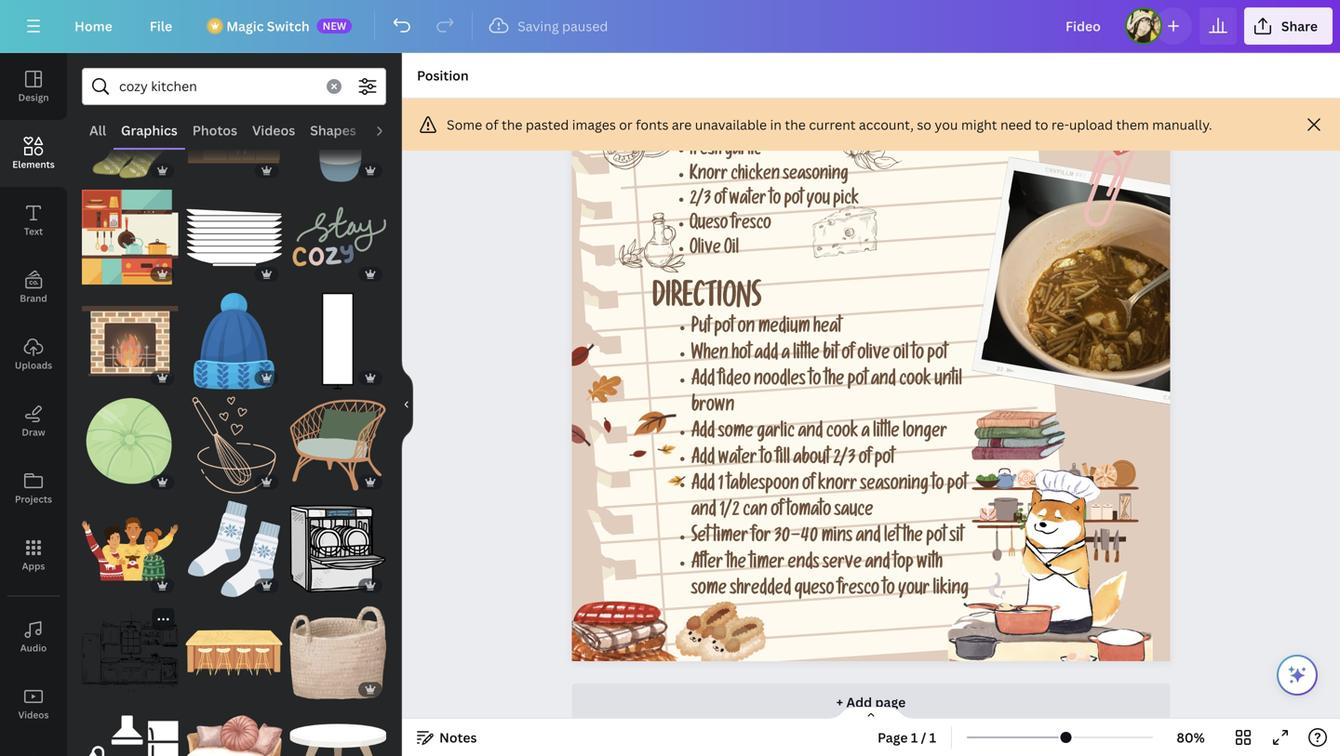 Task type: describe. For each thing, give the bounding box(es) containing it.
projects button
[[0, 455, 67, 522]]

side panel tab list
[[0, 53, 67, 757]]

seasoning inside put pot on medium heat when hot add a little bit of olive oil to pot add fideo noodles to the pot and cook until brown add some garlic and cook a little longer add water to fill about 2/3 of pot add 1 tablespoon of knorr seasoning to pot and 1/2 can of tomato sauce set timer for 30-40 mins and let the pot sit after the timer ends serve and top with some shredded queso fresco to your liking
[[861, 477, 929, 496]]

you inside the knorr chicken seasoning 2/3 of water to pot you pick queso fresco olive oil
[[807, 192, 830, 211]]

for
[[752, 529, 771, 549]]

when
[[692, 346, 729, 365]]

and left top
[[865, 555, 890, 575]]

set
[[692, 529, 710, 549]]

share
[[1282, 17, 1318, 35]]

brown
[[692, 398, 735, 418]]

kitchen illustration image
[[186, 85, 282, 182]]

add
[[755, 346, 779, 365]]

videos inside side panel tab list
[[18, 709, 49, 722]]

manually.
[[1153, 116, 1213, 134]]

the left pasted
[[502, 116, 523, 134]]

0 vertical spatial garlic
[[725, 143, 761, 161]]

photos button
[[185, 113, 245, 148]]

saving paused
[[518, 17, 608, 35]]

and up about
[[798, 425, 823, 444]]

water inside the knorr chicken seasoning 2/3 of water to pot you pick queso fresco olive oil
[[729, 192, 767, 211]]

tablespoon
[[727, 477, 799, 496]]

bit
[[823, 346, 839, 365]]

pot up sit
[[947, 477, 968, 496]]

images
[[572, 116, 616, 134]]

hide image
[[401, 360, 413, 450]]

and left the let
[[856, 529, 881, 549]]

shapes button
[[303, 113, 364, 148]]

draw button
[[0, 388, 67, 455]]

put pot on medium heat when hot add a little bit of olive oil to pot add fideo noodles to the pot and cook until brown add some garlic and cook a little longer add water to fill about 2/3 of pot add 1 tablespoon of knorr seasoning to pot and 1/2 can of tomato sauce set timer for 30-40 mins and let the pot sit after the timer ends serve and top with some shredded queso fresco to your liking
[[692, 320, 969, 601]]

cozy rattan chair image
[[290, 397, 386, 494]]

unavailable
[[695, 116, 767, 134]]

file
[[150, 17, 172, 35]]

in
[[770, 116, 782, 134]]

Search elements search field
[[119, 69, 316, 104]]

40
[[801, 529, 818, 549]]

elements button
[[0, 120, 67, 187]]

family wearing christmas sweater image
[[82, 501, 178, 598]]

cargo kitchen cabinet top view image
[[290, 293, 386, 390]]

seasoning inside the knorr chicken seasoning 2/3 of water to pot you pick queso fresco olive oil
[[783, 167, 849, 186]]

put
[[692, 320, 711, 339]]

apps
[[22, 560, 45, 573]]

until
[[935, 372, 963, 392]]

watercolor sofa with pillows image
[[186, 709, 282, 757]]

shapes
[[310, 121, 356, 139]]

dishwasher image
[[290, 501, 386, 598]]

kitchen plates icon image
[[186, 189, 282, 286]]

magic
[[226, 17, 264, 35]]

fill
[[776, 451, 790, 470]]

page
[[876, 694, 906, 712]]

of inside the knorr chicken seasoning 2/3 of water to pot you pick queso fresco olive oil
[[714, 192, 726, 211]]

1 vertical spatial cook
[[826, 425, 858, 444]]

account,
[[859, 116, 914, 134]]

photos
[[193, 121, 237, 139]]

position
[[417, 67, 469, 84]]

need
[[1001, 116, 1032, 134]]

and left 1/2
[[692, 503, 717, 523]]

serve
[[823, 555, 862, 575]]

pasted
[[526, 116, 569, 134]]

liking
[[933, 582, 969, 601]]

text
[[24, 225, 43, 238]]

apps button
[[0, 522, 67, 589]]

0 vertical spatial videos button
[[245, 113, 303, 148]]

to left your
[[883, 582, 895, 601]]

notes button
[[410, 723, 485, 753]]

shredded
[[730, 582, 791, 601]]

to left the fill
[[760, 451, 773, 470]]

hot
[[732, 346, 752, 365]]

1 vertical spatial a
[[862, 425, 870, 444]]

of right the can on the bottom right of the page
[[771, 503, 784, 523]]

page 1 / 1
[[878, 729, 937, 747]]

knorr
[[690, 167, 728, 186]]

blue cozy beanie image
[[186, 293, 282, 390]]

beater cooking kitchen element image
[[186, 397, 282, 494]]

position button
[[410, 61, 476, 90]]

pot up until
[[928, 346, 948, 365]]

all
[[89, 121, 106, 139]]

pot right about
[[875, 451, 895, 470]]

+
[[837, 694, 844, 712]]

olive
[[858, 346, 890, 365]]

the right in
[[785, 116, 806, 134]]

the right the let
[[903, 529, 923, 549]]

of right "some"
[[486, 116, 499, 134]]

switch
[[267, 17, 310, 35]]

Design title text field
[[1051, 7, 1118, 45]]

longer
[[903, 425, 947, 444]]

mins
[[822, 529, 853, 549]]

0 vertical spatial cook
[[900, 372, 932, 392]]

0 horizontal spatial a
[[782, 346, 790, 365]]

brand
[[20, 292, 47, 305]]

graphics
[[121, 121, 178, 139]]

re-
[[1052, 116, 1070, 134]]

to left re-
[[1035, 116, 1049, 134]]

can
[[743, 503, 768, 523]]

show pages image
[[827, 707, 916, 721]]

page
[[878, 729, 908, 747]]

knorr chicken seasoning 2/3 of water to pot you pick queso fresco olive oil
[[690, 167, 859, 260]]

fresh garlic
[[690, 143, 761, 161]]

1 vertical spatial videos button
[[0, 671, 67, 738]]

projects
[[15, 493, 52, 506]]

with
[[917, 555, 943, 575]]

new
[[323, 19, 346, 33]]

queso
[[690, 217, 728, 235]]

olive oil hand drawn image
[[619, 213, 686, 273]]

1 inside put pot on medium heat when hot add a little bit of olive oil to pot add fideo noodles to the pot and cook until brown add some garlic and cook a little longer add water to fill about 2/3 of pot add 1 tablespoon of knorr seasoning to pot and 1/2 can of tomato sauce set timer for 30-40 mins and let the pot sit after the timer ends serve and top with some shredded queso fresco to your liking
[[718, 477, 724, 496]]

graphics button
[[114, 113, 185, 148]]

notes
[[439, 729, 477, 747]]

of right bit
[[842, 346, 854, 365]]

home link
[[60, 7, 127, 45]]

+ add page
[[837, 694, 906, 712]]

might
[[962, 116, 998, 134]]



Task type: vqa. For each thing, say whether or not it's contained in the screenshot.
Feminine (9)
no



Task type: locate. For each thing, give the bounding box(es) containing it.
garlic up the fill
[[757, 425, 795, 444]]

0 vertical spatial a
[[782, 346, 790, 365]]

all button
[[82, 113, 114, 148]]

1 horizontal spatial little
[[873, 425, 900, 444]]

to right oil
[[912, 346, 924, 365]]

1 vertical spatial garlic
[[757, 425, 795, 444]]

and
[[871, 372, 896, 392], [798, 425, 823, 444], [692, 503, 717, 523], [856, 529, 881, 549], [865, 555, 890, 575]]

0 horizontal spatial seasoning
[[783, 167, 849, 186]]

directions
[[653, 286, 762, 317]]

fresco down serve
[[838, 582, 880, 601]]

2/3
[[690, 192, 711, 211], [833, 451, 856, 470]]

audio button right shapes
[[364, 113, 416, 148]]

0 vertical spatial audio button
[[364, 113, 416, 148]]

1 vertical spatial seasoning
[[861, 477, 929, 496]]

1 vertical spatial timer
[[750, 555, 785, 575]]

fresco inside the knorr chicken seasoning 2/3 of water to pot you pick queso fresco olive oil
[[731, 217, 772, 235]]

uploads
[[15, 359, 52, 372]]

design
[[18, 91, 49, 104]]

add
[[692, 372, 715, 392], [692, 425, 715, 444], [692, 451, 715, 470], [692, 477, 715, 496], [847, 694, 872, 712]]

1 horizontal spatial audio button
[[364, 113, 416, 148]]

30-
[[774, 529, 801, 549]]

noodles
[[754, 372, 806, 392]]

text button
[[0, 187, 67, 254]]

you
[[935, 116, 958, 134], [807, 192, 830, 211]]

2/3 inside the knorr chicken seasoning 2/3 of water to pot you pick queso fresco olive oil
[[690, 192, 711, 211]]

to right noodles
[[809, 372, 821, 392]]

on
[[738, 320, 755, 339]]

cozy brick fireplace image
[[82, 293, 178, 390]]

pot left sit
[[926, 529, 947, 549]]

deconstructed pinoy kitchen counter table image
[[186, 605, 282, 702]]

80% button
[[1161, 723, 1221, 753]]

1 horizontal spatial timer
[[750, 555, 785, 575]]

chicken
[[731, 167, 780, 186]]

a right add
[[782, 346, 790, 365]]

warm cozy woolen socks image
[[186, 501, 282, 598]]

timer down for
[[750, 555, 785, 575]]

upload
[[1070, 116, 1113, 134]]

0 vertical spatial fresco
[[731, 217, 772, 235]]

some
[[447, 116, 482, 134]]

ends
[[788, 555, 820, 575]]

0 horizontal spatial cook
[[826, 425, 858, 444]]

pot down olive
[[848, 372, 868, 392]]

2 horizontal spatial 1
[[930, 729, 937, 747]]

a left longer
[[862, 425, 870, 444]]

0 vertical spatial videos
[[252, 121, 295, 139]]

0 vertical spatial you
[[935, 116, 958, 134]]

them
[[1117, 116, 1149, 134]]

cook up about
[[826, 425, 858, 444]]

1 vertical spatial water
[[718, 451, 757, 470]]

water down chicken
[[729, 192, 767, 211]]

2/3 inside put pot on medium heat when hot add a little bit of olive oil to pot add fideo noodles to the pot and cook until brown add some garlic and cook a little longer add water to fill about 2/3 of pot add 1 tablespoon of knorr seasoning to pot and 1/2 can of tomato sauce set timer for 30-40 mins and let the pot sit after the timer ends serve and top with some shredded queso fresco to your liking
[[833, 451, 856, 470]]

of
[[486, 116, 499, 134], [714, 192, 726, 211], [842, 346, 854, 365], [859, 451, 872, 470], [802, 477, 815, 496], [771, 503, 784, 523]]

1 horizontal spatial audio
[[371, 121, 409, 139]]

0 vertical spatial timer
[[713, 529, 748, 549]]

current
[[809, 116, 856, 134]]

after
[[692, 555, 723, 575]]

1 vertical spatial fresco
[[838, 582, 880, 601]]

80%
[[1177, 729, 1205, 747]]

fresco inside put pot on medium heat when hot add a little bit of olive oil to pot add fideo noodles to the pot and cook until brown add some garlic and cook a little longer add water to fill about 2/3 of pot add 1 tablespoon of knorr seasoning to pot and 1/2 can of tomato sauce set timer for 30-40 mins and let the pot sit after the timer ends serve and top with some shredded queso fresco to your liking
[[838, 582, 880, 601]]

fresco up oil
[[731, 217, 772, 235]]

colorful cozy throw pillow image
[[82, 397, 178, 494]]

brand button
[[0, 254, 67, 321]]

draw
[[22, 426, 45, 439]]

0 horizontal spatial little
[[793, 346, 820, 365]]

seasoning up the 'sauce'
[[861, 477, 929, 496]]

of up queso
[[714, 192, 726, 211]]

1 vertical spatial 2/3
[[833, 451, 856, 470]]

timer
[[713, 529, 748, 549], [750, 555, 785, 575]]

1 horizontal spatial videos button
[[245, 113, 303, 148]]

home
[[74, 17, 112, 35]]

0 horizontal spatial you
[[807, 192, 830, 211]]

pot left pick
[[784, 192, 804, 211]]

0 vertical spatial some
[[718, 425, 754, 444]]

design button
[[0, 53, 67, 120]]

let
[[884, 529, 900, 549]]

of right about
[[859, 451, 872, 470]]

and down olive
[[871, 372, 896, 392]]

the right "after" on the bottom of page
[[727, 555, 746, 575]]

1 horizontal spatial seasoning
[[861, 477, 929, 496]]

fresh
[[690, 143, 722, 161]]

cozy autumn socks image
[[82, 85, 178, 182]]

home kitchen image
[[82, 189, 178, 286]]

1 up 1/2
[[718, 477, 724, 496]]

olive
[[690, 241, 721, 260]]

garlic inside put pot on medium heat when hot add a little bit of olive oil to pot add fideo noodles to the pot and cook until brown add some garlic and cook a little longer add water to fill about 2/3 of pot add 1 tablespoon of knorr seasoning to pot and 1/2 can of tomato sauce set timer for 30-40 mins and let the pot sit after the timer ends serve and top with some shredded queso fresco to your liking
[[757, 425, 795, 444]]

2/3 down knorr
[[690, 192, 711, 211]]

pot left on
[[714, 320, 735, 339]]

1 vertical spatial little
[[873, 425, 900, 444]]

1 vertical spatial videos
[[18, 709, 49, 722]]

audio inside side panel tab list
[[20, 642, 47, 655]]

1 vertical spatial you
[[807, 192, 830, 211]]

0 horizontal spatial 1
[[718, 477, 724, 496]]

about
[[793, 451, 830, 470]]

0 vertical spatial audio
[[371, 121, 409, 139]]

audio right shapes button
[[371, 121, 409, 139]]

1 vertical spatial audio button
[[0, 604, 67, 671]]

0 vertical spatial 2/3
[[690, 192, 711, 211]]

0 horizontal spatial 2/3
[[690, 192, 711, 211]]

top
[[894, 555, 914, 575]]

stay cozy hand lettering image
[[290, 189, 386, 286]]

of up the tomato in the bottom right of the page
[[802, 477, 815, 496]]

fonts
[[636, 116, 669, 134]]

elements
[[12, 158, 55, 171]]

garlic up chicken
[[725, 143, 761, 161]]

0 vertical spatial little
[[793, 346, 820, 365]]

are
[[672, 116, 692, 134]]

1 horizontal spatial you
[[935, 116, 958, 134]]

your
[[898, 582, 930, 601]]

so
[[917, 116, 932, 134]]

seasoning up pick
[[783, 167, 849, 186]]

knorr
[[818, 477, 857, 496]]

little left longer
[[873, 425, 900, 444]]

0 horizontal spatial fresco
[[731, 217, 772, 235]]

a
[[782, 346, 790, 365], [862, 425, 870, 444]]

cook down oil
[[900, 372, 932, 392]]

audio down apps
[[20, 642, 47, 655]]

add inside + add page button
[[847, 694, 872, 712]]

0 horizontal spatial videos button
[[0, 671, 67, 738]]

0 vertical spatial water
[[729, 192, 767, 211]]

water
[[729, 192, 767, 211], [718, 451, 757, 470]]

sauce
[[835, 503, 874, 523]]

1/2
[[720, 503, 740, 523]]

1 horizontal spatial 2/3
[[833, 451, 856, 470]]

file button
[[135, 7, 187, 45]]

kitchen room illustration image
[[82, 605, 178, 702]]

+ add page button
[[572, 684, 1171, 722]]

main menu bar
[[0, 0, 1341, 53]]

1 horizontal spatial cook
[[900, 372, 932, 392]]

canva assistant image
[[1287, 665, 1309, 687]]

1 vertical spatial some
[[692, 582, 727, 601]]

1 horizontal spatial 1
[[911, 729, 918, 747]]

group
[[82, 85, 178, 182], [186, 85, 282, 182], [290, 85, 386, 182], [82, 178, 178, 286], [186, 189, 282, 286], [290, 189, 386, 286], [82, 282, 178, 390], [186, 282, 282, 390], [290, 293, 386, 390], [82, 386, 178, 494], [186, 386, 282, 494], [290, 386, 386, 494], [186, 490, 282, 598], [290, 490, 386, 598], [82, 501, 178, 598], [186, 594, 282, 702], [290, 594, 386, 702], [82, 605, 178, 702], [186, 698, 282, 757], [290, 698, 386, 757]]

little
[[793, 346, 820, 365], [873, 425, 900, 444]]

kitchen utensil image
[[290, 85, 386, 182]]

fideo
[[718, 372, 751, 392]]

tomato
[[787, 503, 831, 523]]

some of the pasted images or fonts are unavailable in the current account, so you might need to re-upload them manually.
[[447, 116, 1213, 134]]

or
[[619, 116, 633, 134]]

queso
[[795, 582, 835, 601]]

pot inside the knorr chicken seasoning 2/3 of water to pot you pick queso fresco olive oil
[[784, 192, 804, 211]]

timer down 1/2
[[713, 529, 748, 549]]

saving paused status
[[481, 15, 618, 37]]

coffee table illustration image
[[290, 709, 386, 757]]

to down chicken
[[770, 192, 781, 211]]

1 horizontal spatial videos
[[252, 121, 295, 139]]

uploads button
[[0, 321, 67, 388]]

paused
[[562, 17, 608, 35]]

fresco
[[731, 217, 772, 235], [838, 582, 880, 601]]

seasoning
[[783, 167, 849, 186], [861, 477, 929, 496]]

you right "so"
[[935, 116, 958, 134]]

magic switch
[[226, 17, 310, 35]]

pick
[[833, 192, 859, 211]]

the
[[502, 116, 523, 134], [785, 116, 806, 134], [825, 372, 845, 392], [903, 529, 923, 549], [727, 555, 746, 575]]

1 horizontal spatial a
[[862, 425, 870, 444]]

1 vertical spatial audio
[[20, 642, 47, 655]]

1
[[718, 477, 724, 496], [911, 729, 918, 747], [930, 729, 937, 747]]

storage organizer cozy home clipart image
[[290, 605, 386, 702]]

1 left /
[[911, 729, 918, 747]]

0 vertical spatial seasoning
[[783, 167, 849, 186]]

share button
[[1245, 7, 1333, 45]]

0 horizontal spatial timer
[[713, 529, 748, 549]]

sit
[[950, 529, 964, 549]]

to inside the knorr chicken seasoning 2/3 of water to pot you pick queso fresco olive oil
[[770, 192, 781, 211]]

2/3 up knorr
[[833, 451, 856, 470]]

medium
[[758, 320, 810, 339]]

you left pick
[[807, 192, 830, 211]]

oil
[[894, 346, 909, 365]]

1 right /
[[930, 729, 937, 747]]

audio button down apps
[[0, 604, 67, 671]]

videos button
[[245, 113, 303, 148], [0, 671, 67, 738]]

little left bit
[[793, 346, 820, 365]]

some down "after" on the bottom of page
[[692, 582, 727, 601]]

to down longer
[[932, 477, 944, 496]]

0 horizontal spatial audio button
[[0, 604, 67, 671]]

water up tablespoon
[[718, 451, 757, 470]]

to
[[1035, 116, 1049, 134], [770, 192, 781, 211], [912, 346, 924, 365], [809, 372, 821, 392], [760, 451, 773, 470], [932, 477, 944, 496], [883, 582, 895, 601]]

saving
[[518, 17, 559, 35]]

0 horizontal spatial audio
[[20, 642, 47, 655]]

0 horizontal spatial videos
[[18, 709, 49, 722]]

some down brown
[[718, 425, 754, 444]]

water inside put pot on medium heat when hot add a little bit of olive oil to pot add fideo noodles to the pot and cook until brown add some garlic and cook a little longer add water to fill about 2/3 of pot add 1 tablespoon of knorr seasoning to pot and 1/2 can of tomato sauce set timer for 30-40 mins and let the pot sit after the timer ends serve and top with some shredded queso fresco to your liking
[[718, 451, 757, 470]]

1 horizontal spatial fresco
[[838, 582, 880, 601]]

the down bit
[[825, 372, 845, 392]]



